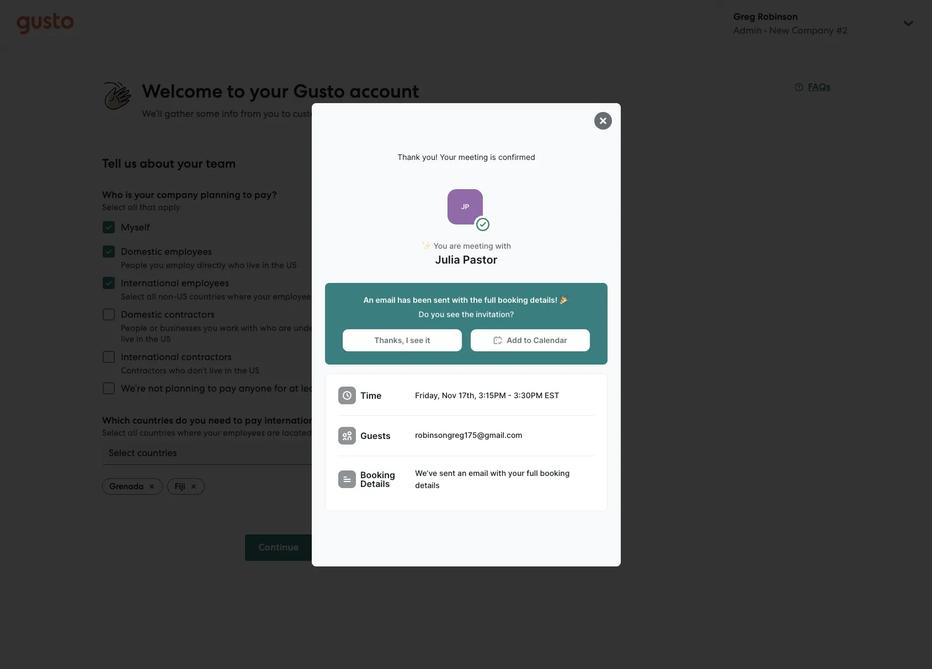 Task type: locate. For each thing, give the bounding box(es) containing it.
pay down anyone
[[245, 415, 262, 427]]

people inside people or businesses you work with who are under contract for a specific project, who live in the us
[[121, 324, 148, 334]]

are
[[317, 292, 330, 302], [279, 324, 292, 334], [267, 429, 280, 438]]

planning inside "who is your company planning to pay? select all that apply"
[[201, 189, 241, 201]]

1 vertical spatial domestic
[[121, 309, 162, 320]]

0 vertical spatial domestic
[[121, 246, 162, 257]]

myself
[[121, 222, 150, 233]]

are inside which countries do you need to pay international employees in? select all countries where your employees are located.
[[267, 429, 280, 438]]

0 horizontal spatial where
[[177, 429, 202, 438]]

you inside welcome to your gusto account we'll gather some info from you to customize your setup experience.
[[264, 108, 279, 119]]

your
[[250, 80, 289, 103], [338, 108, 358, 119], [177, 156, 203, 171], [135, 189, 155, 201], [254, 292, 271, 302], [204, 429, 221, 438]]

0 vertical spatial for
[[354, 324, 365, 334]]

who is your company planning to pay? select all that apply
[[102, 189, 277, 213]]

the down or
[[146, 335, 158, 345]]

we're
[[121, 383, 146, 394]]

pay inside which countries do you need to pay international employees in? select all countries where your employees are located.
[[245, 415, 262, 427]]

0 vertical spatial pay
[[219, 383, 236, 394]]

0 vertical spatial contractors
[[165, 309, 215, 320]]

grenada
[[109, 482, 144, 492]]

for left at
[[274, 383, 287, 394]]

contractors
[[165, 309, 215, 320], [182, 352, 232, 363]]

live
[[247, 261, 260, 271], [121, 335, 134, 345], [210, 366, 223, 376]]

0 vertical spatial where
[[227, 292, 252, 302]]

you right from
[[264, 108, 279, 119]]

0 horizontal spatial pay
[[219, 383, 236, 394]]

in up the we're not planning to pay anyone for at least 3 months
[[225, 366, 232, 376]]

all down which
[[128, 429, 137, 438]]

0 vertical spatial all
[[128, 203, 137, 213]]

live up select all non-us countries where your employees are located at the top of page
[[247, 261, 260, 271]]

apply
[[158, 203, 180, 213]]

countries
[[190, 292, 225, 302], [132, 415, 173, 427], [140, 429, 175, 438]]

0 vertical spatial select
[[102, 203, 126, 213]]

info
[[222, 108, 238, 119]]

account menu element
[[720, 0, 916, 47]]

who down international contractors
[[169, 366, 186, 376]]

a
[[367, 324, 372, 334]]

countries down not
[[140, 429, 175, 438]]

1 vertical spatial international
[[121, 352, 179, 363]]

1 vertical spatial people
[[121, 324, 148, 334]]

international contractors
[[121, 352, 232, 363]]

1 vertical spatial for
[[274, 383, 287, 394]]

to right need
[[233, 415, 243, 427]]

continue button
[[245, 535, 312, 562]]

located.
[[282, 429, 314, 438]]

2 vertical spatial all
[[128, 429, 137, 438]]

international
[[121, 278, 179, 289], [121, 352, 179, 363]]

who
[[228, 261, 245, 271], [260, 324, 277, 334], [438, 324, 454, 334], [169, 366, 186, 376]]

domestic
[[121, 246, 162, 257], [121, 309, 162, 320]]

us
[[124, 156, 137, 171]]

us
[[286, 261, 297, 271], [177, 292, 187, 302], [161, 335, 171, 345], [249, 366, 260, 376]]

0 vertical spatial live
[[247, 261, 260, 271]]

1 vertical spatial pay
[[245, 415, 262, 427]]

contractors up don't in the bottom left of the page
[[182, 352, 232, 363]]

people left or
[[121, 324, 148, 334]]

international for international contractors
[[121, 352, 179, 363]]

to inside "who is your company planning to pay? select all that apply"
[[243, 189, 252, 201]]

to left pay?
[[243, 189, 252, 201]]

least
[[301, 383, 323, 394]]

your up that
[[135, 189, 155, 201]]

1 vertical spatial where
[[177, 429, 202, 438]]

in?
[[376, 415, 389, 427]]

0 horizontal spatial live
[[121, 335, 134, 345]]

1 horizontal spatial for
[[354, 324, 365, 334]]

international up non-
[[121, 278, 179, 289]]

countries left do
[[132, 415, 173, 427]]

2 international from the top
[[121, 352, 179, 363]]

the
[[272, 261, 284, 271], [146, 335, 158, 345], [234, 366, 247, 376]]

0 vertical spatial international
[[121, 278, 179, 289]]

where up with on the top of page
[[227, 292, 252, 302]]

1 vertical spatial in
[[136, 335, 143, 345]]

faqs button
[[795, 81, 831, 94]]

contractors for domestic contractors
[[165, 309, 215, 320]]

select
[[102, 203, 126, 213], [121, 292, 145, 302], [102, 429, 126, 438]]

are left the under
[[279, 324, 292, 334]]

contractors for international contractors
[[182, 352, 232, 363]]

all
[[128, 203, 137, 213], [147, 292, 156, 302], [128, 429, 137, 438]]

to
[[227, 80, 245, 103], [282, 108, 291, 119], [243, 189, 252, 201], [208, 383, 217, 394], [233, 415, 243, 427]]

where down do
[[177, 429, 202, 438]]

2 vertical spatial are
[[267, 429, 280, 438]]

domestic employees
[[121, 246, 212, 257]]

employees up the under
[[273, 292, 315, 302]]

continue
[[259, 542, 299, 554]]

2 vertical spatial select
[[102, 429, 126, 438]]

welcome to your gusto account we'll gather some info from you to customize your setup experience.
[[142, 80, 436, 119]]

1 horizontal spatial pay
[[245, 415, 262, 427]]

2 vertical spatial live
[[210, 366, 223, 376]]

contractors up businesses
[[165, 309, 215, 320]]

0 horizontal spatial for
[[274, 383, 287, 394]]

for
[[354, 324, 365, 334], [274, 383, 287, 394]]

your down need
[[204, 429, 221, 438]]

you down the domestic employees
[[150, 261, 164, 271]]

planning down contractors who don't live in the us
[[165, 383, 205, 394]]

0 horizontal spatial the
[[146, 335, 158, 345]]

anyone
[[239, 383, 272, 394]]

1 vertical spatial the
[[146, 335, 158, 345]]

0 vertical spatial are
[[317, 292, 330, 302]]

we'll
[[142, 108, 162, 119]]

Domestic contractors checkbox
[[97, 303, 121, 327]]

0 vertical spatial planning
[[201, 189, 241, 201]]

2 people from the top
[[121, 324, 148, 334]]

where inside which countries do you need to pay international employees in? select all countries where your employees are located.
[[177, 429, 202, 438]]

experience.
[[386, 108, 436, 119]]

who right 'project,'
[[438, 324, 454, 334]]

pay
[[219, 383, 236, 394], [245, 415, 262, 427]]

need
[[208, 415, 231, 427]]

1 international from the top
[[121, 278, 179, 289]]

your inside which countries do you need to pay international employees in? select all countries where your employees are located.
[[204, 429, 221, 438]]

select down which
[[102, 429, 126, 438]]

1 vertical spatial contractors
[[182, 352, 232, 363]]

are left located
[[317, 292, 330, 302]]

all left non-
[[147, 292, 156, 302]]

1 horizontal spatial live
[[210, 366, 223, 376]]

located
[[332, 292, 362, 302]]

0 vertical spatial in
[[262, 261, 269, 271]]

domestic for domestic employees
[[121, 246, 162, 257]]

are down international
[[267, 429, 280, 438]]

you
[[264, 108, 279, 119], [150, 261, 164, 271], [203, 324, 218, 334], [190, 415, 206, 427]]

for left a
[[354, 324, 365, 334]]

live up the international contractors option
[[121, 335, 134, 345]]

you right do
[[190, 415, 206, 427]]

employees down need
[[223, 429, 265, 438]]

to inside which countries do you need to pay international employees in? select all countries where your employees are located.
[[233, 415, 243, 427]]

international up contractors
[[121, 352, 179, 363]]

select up domestic contractors checkbox
[[121, 292, 145, 302]]

the up select all non-us countries where your employees are located at the top of page
[[272, 261, 284, 271]]

0 horizontal spatial in
[[136, 335, 143, 345]]

select down who
[[102, 203, 126, 213]]

where
[[227, 292, 252, 302], [177, 429, 202, 438]]

who
[[102, 189, 123, 201]]

Myself checkbox
[[97, 215, 121, 240]]

your left team at top
[[177, 156, 203, 171]]

1 people from the top
[[121, 261, 148, 271]]

planning
[[201, 189, 241, 201], [165, 383, 205, 394]]

pay left anyone
[[219, 383, 236, 394]]

the up the we're not planning to pay anyone for at least 3 months
[[234, 366, 247, 376]]

2 horizontal spatial the
[[272, 261, 284, 271]]

1 domestic from the top
[[121, 246, 162, 257]]

0 vertical spatial people
[[121, 261, 148, 271]]

do
[[176, 415, 187, 427]]

employees
[[165, 246, 212, 257], [182, 278, 229, 289], [273, 292, 315, 302], [326, 415, 374, 427], [223, 429, 265, 438]]

international employees
[[121, 278, 229, 289]]

1 horizontal spatial in
[[225, 366, 232, 376]]

specific
[[374, 324, 404, 334]]

live right don't in the bottom left of the page
[[210, 366, 223, 376]]

in
[[262, 261, 269, 271], [136, 335, 143, 345], [225, 366, 232, 376]]

your inside "who is your company planning to pay? select all that apply"
[[135, 189, 155, 201]]

1 horizontal spatial where
[[227, 292, 252, 302]]

planning down team at top
[[201, 189, 241, 201]]

1 vertical spatial live
[[121, 335, 134, 345]]

international
[[265, 415, 323, 427]]

select all non-us countries where your employees are located
[[121, 292, 362, 302]]

we're not planning to pay anyone for at least 3 months
[[121, 383, 366, 394]]

1 horizontal spatial the
[[234, 366, 247, 376]]

Domestic employees checkbox
[[97, 240, 121, 264]]

countries down people you employ directly who live in the us
[[190, 292, 225, 302]]

you left work
[[203, 324, 218, 334]]

people up international employees checkbox on the top left of the page
[[121, 261, 148, 271]]

in up select all non-us countries where your employees are located at the top of page
[[262, 261, 269, 271]]

faqs
[[809, 81, 831, 93]]

domestic up or
[[121, 309, 162, 320]]

contract
[[319, 324, 352, 334]]

all down is
[[128, 203, 137, 213]]

are inside people or businesses you work with who are under contract for a specific project, who live in the us
[[279, 324, 292, 334]]

select inside which countries do you need to pay international employees in? select all countries where your employees are located.
[[102, 429, 126, 438]]

2 domestic from the top
[[121, 309, 162, 320]]

1 vertical spatial all
[[147, 292, 156, 302]]

domestic down "myself"
[[121, 246, 162, 257]]

International contractors checkbox
[[97, 345, 121, 369]]

0 vertical spatial countries
[[190, 292, 225, 302]]

some
[[196, 108, 220, 119]]

people
[[121, 261, 148, 271], [121, 324, 148, 334]]

us inside people or businesses you work with who are under contract for a specific project, who live in the us
[[161, 335, 171, 345]]

1 vertical spatial select
[[121, 292, 145, 302]]

1 vertical spatial are
[[279, 324, 292, 334]]

gather
[[165, 108, 194, 119]]

in up contractors
[[136, 335, 143, 345]]

people or businesses you work with who are under contract for a specific project, who live in the us
[[121, 324, 454, 345]]



Task type: vqa. For each thing, say whether or not it's contained in the screenshot.
bottom I'm
no



Task type: describe. For each thing, give the bounding box(es) containing it.
not
[[148, 383, 163, 394]]

2 vertical spatial the
[[234, 366, 247, 376]]

international for international employees
[[121, 278, 179, 289]]

contractors who don't live in the us
[[121, 366, 260, 376]]

directly
[[197, 261, 226, 271]]

tell
[[102, 156, 121, 171]]

under
[[294, 324, 317, 334]]

in inside people or businesses you work with who are under contract for a specific project, who live in the us
[[136, 335, 143, 345]]

3
[[325, 383, 330, 394]]

about
[[140, 156, 174, 171]]

pay?
[[255, 189, 277, 201]]

don't
[[188, 366, 207, 376]]

businesses
[[160, 324, 201, 334]]

who right directly
[[228, 261, 245, 271]]

people for domestic contractors
[[121, 324, 148, 334]]

with
[[241, 324, 258, 334]]

you inside people or businesses you work with who are under contract for a specific project, who live in the us
[[203, 324, 218, 334]]

2 horizontal spatial live
[[247, 261, 260, 271]]

contractors
[[121, 366, 167, 376]]

setup
[[360, 108, 384, 119]]

your left setup
[[338, 108, 358, 119]]

your up from
[[250, 80, 289, 103]]

employees down months
[[326, 415, 374, 427]]

International employees checkbox
[[97, 271, 121, 295]]

the inside people or businesses you work with who are under contract for a specific project, who live in the us
[[146, 335, 158, 345]]

customize
[[293, 108, 336, 119]]

live inside people or businesses you work with who are under contract for a specific project, who live in the us
[[121, 335, 134, 345]]

1 vertical spatial countries
[[132, 415, 173, 427]]

company
[[157, 189, 198, 201]]

you inside which countries do you need to pay international employees in? select all countries where your employees are located.
[[190, 415, 206, 427]]

months
[[333, 383, 366, 394]]

domestic for domestic contractors
[[121, 309, 162, 320]]

your up with on the top of page
[[254, 292, 271, 302]]

select inside "who is your company planning to pay? select all that apply"
[[102, 203, 126, 213]]

project,
[[406, 324, 435, 334]]

welcome
[[142, 80, 223, 103]]

or
[[150, 324, 158, 334]]

fiji
[[175, 482, 185, 492]]

employees down people you employ directly who live in the us
[[182, 278, 229, 289]]

at
[[289, 383, 299, 394]]

which
[[102, 415, 130, 427]]

people for domestic employees
[[121, 261, 148, 271]]

1 vertical spatial planning
[[165, 383, 205, 394]]

2 vertical spatial in
[[225, 366, 232, 376]]

0 vertical spatial the
[[272, 261, 284, 271]]

grenada link
[[102, 479, 163, 495]]

all inside which countries do you need to pay international employees in? select all countries where your employees are located.
[[128, 429, 137, 438]]

for inside people or businesses you work with who are under contract for a specific project, who live in the us
[[354, 324, 365, 334]]

which countries do you need to pay international employees in? select all countries where your employees are located.
[[102, 415, 389, 438]]

to down contractors who don't live in the us
[[208, 383, 217, 394]]

domestic contractors
[[121, 309, 215, 320]]

employees up the employ
[[165, 246, 212, 257]]

employ
[[166, 261, 195, 271]]

fiji link
[[168, 479, 205, 495]]

home image
[[17, 12, 74, 35]]

non-
[[158, 292, 177, 302]]

from
[[241, 108, 261, 119]]

all inside "who is your company planning to pay? select all that apply"
[[128, 203, 137, 213]]

people you employ directly who live in the us
[[121, 261, 297, 271]]

is
[[125, 189, 132, 201]]

gusto
[[293, 80, 345, 103]]

2 vertical spatial countries
[[140, 429, 175, 438]]

2 horizontal spatial in
[[262, 261, 269, 271]]

work
[[220, 324, 239, 334]]

that
[[140, 203, 156, 213]]

to left customize
[[282, 108, 291, 119]]

team
[[206, 156, 236, 171]]

to up info
[[227, 80, 245, 103]]

who right with on the top of page
[[260, 324, 277, 334]]

tell us about your team
[[102, 156, 236, 171]]

account
[[350, 80, 419, 103]]

We're not planning to pay anyone for at least 3 months checkbox
[[97, 377, 121, 401]]



